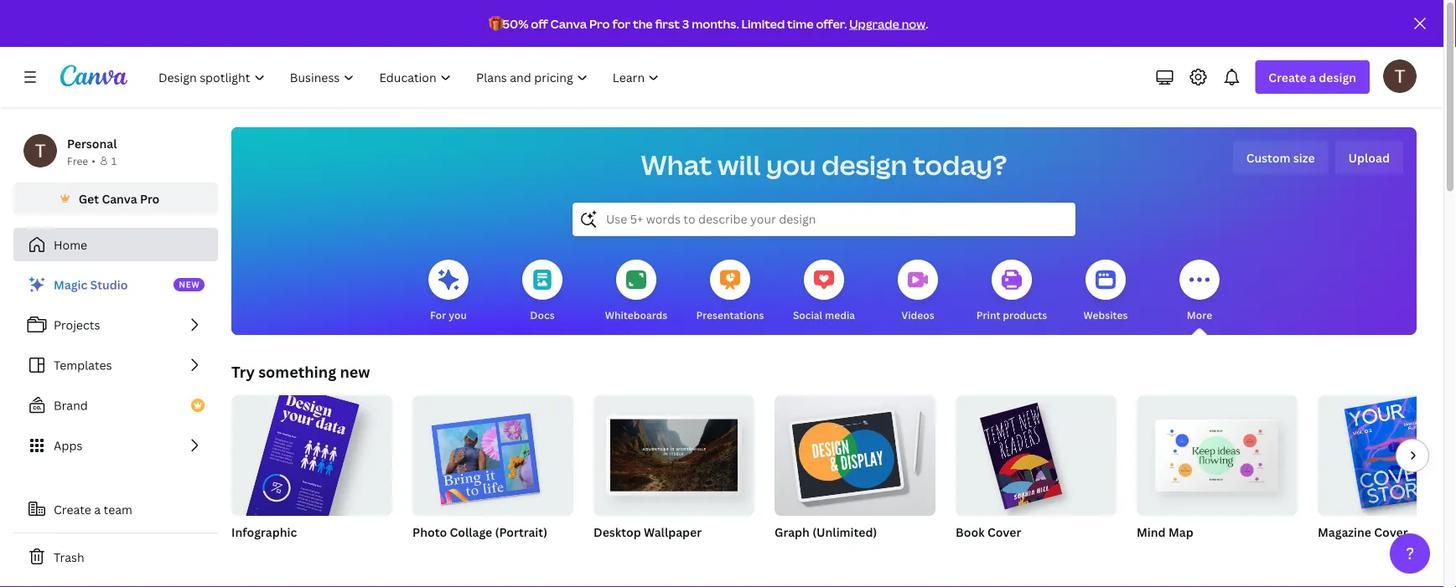 Task type: locate. For each thing, give the bounding box(es) containing it.
1 vertical spatial design
[[822, 147, 908, 183]]

infographic
[[232, 525, 297, 541]]

home
[[54, 237, 87, 253]]

1 horizontal spatial a
[[1310, 69, 1317, 85]]

cover for magazine cover 8.5 × 11 in
[[1375, 525, 1409, 541]]

canva right off
[[551, 16, 587, 31]]

social media
[[793, 308, 856, 322]]

list
[[13, 268, 218, 463]]

trash
[[54, 550, 84, 566]]

mind map
[[1137, 525, 1194, 541]]

1 vertical spatial pro
[[140, 191, 160, 207]]

create inside button
[[54, 502, 91, 518]]

canva inside button
[[102, 191, 137, 207]]

create a design button
[[1256, 60, 1371, 94]]

free •
[[67, 154, 96, 168]]

0 horizontal spatial pro
[[140, 191, 160, 207]]

upgrade
[[850, 16, 900, 31]]

videos button
[[898, 248, 939, 336]]

a for design
[[1310, 69, 1317, 85]]

media
[[825, 308, 856, 322]]

book
[[956, 525, 985, 541]]

0 horizontal spatial a
[[94, 502, 101, 518]]

create left team on the bottom of page
[[54, 502, 91, 518]]

trash link
[[13, 541, 218, 575]]

0 horizontal spatial cover
[[988, 525, 1022, 541]]

1 × from the left
[[254, 546, 259, 560]]

0 horizontal spatial canva
[[102, 191, 137, 207]]

create up custom size dropdown button
[[1269, 69, 1307, 85]]

try something new
[[232, 362, 370, 382]]

group for mind map
[[1137, 389, 1298, 517]]

× left 11
[[1336, 546, 1340, 560]]

canva
[[551, 16, 587, 31], [102, 191, 137, 207]]

× right 800
[[254, 546, 259, 560]]

1 horizontal spatial you
[[767, 147, 817, 183]]

today?
[[913, 147, 1008, 183]]

book cover group
[[956, 389, 1117, 562]]

cover right magazine
[[1375, 525, 1409, 541]]

2 cover from the left
[[1375, 525, 1409, 541]]

1 vertical spatial canva
[[102, 191, 137, 207]]

graph
[[775, 525, 810, 541]]

size
[[1294, 150, 1316, 166]]

map
[[1169, 525, 1194, 541]]

a up size
[[1310, 69, 1317, 85]]

0 horizontal spatial ×
[[254, 546, 259, 560]]

upgrade now button
[[850, 16, 926, 31]]

1 vertical spatial a
[[94, 502, 101, 518]]

design up search search box
[[822, 147, 908, 183]]

2000
[[261, 546, 288, 560]]

projects
[[54, 317, 100, 333]]

first
[[655, 16, 680, 31]]

in
[[1356, 546, 1365, 560]]

.
[[926, 16, 929, 31]]

you
[[767, 147, 817, 183], [449, 308, 467, 322]]

1 horizontal spatial canva
[[551, 16, 587, 31]]

now
[[902, 16, 926, 31]]

create inside dropdown button
[[1269, 69, 1307, 85]]

create for create a team
[[54, 502, 91, 518]]

desktop wallpaper group
[[594, 389, 755, 562]]

0 vertical spatial design
[[1320, 69, 1357, 85]]

graph (unlimited) group
[[775, 389, 936, 562]]

1 horizontal spatial design
[[1320, 69, 1357, 85]]

0 vertical spatial a
[[1310, 69, 1317, 85]]

a inside dropdown button
[[1310, 69, 1317, 85]]

presentations
[[697, 308, 765, 322]]

what
[[641, 147, 713, 183]]

design left terry turtle icon
[[1320, 69, 1357, 85]]

0 vertical spatial you
[[767, 147, 817, 183]]

•
[[92, 154, 96, 168]]

2 × from the left
[[1336, 546, 1340, 560]]

free
[[67, 154, 88, 168]]

0 vertical spatial canva
[[551, 16, 587, 31]]

group for book cover
[[956, 389, 1117, 517]]

× inside "magazine cover 8.5 × 11 in"
[[1336, 546, 1340, 560]]

11
[[1343, 546, 1354, 560]]

magazine cover group
[[1319, 396, 1457, 562]]

cover inside "magazine cover 8.5 × 11 in"
[[1375, 525, 1409, 541]]

1 horizontal spatial ×
[[1336, 546, 1340, 560]]

websites button
[[1084, 248, 1129, 336]]

a inside button
[[94, 502, 101, 518]]

0 vertical spatial create
[[1269, 69, 1307, 85]]

something
[[258, 362, 337, 382]]

create
[[1269, 69, 1307, 85], [54, 502, 91, 518]]

you right for
[[449, 308, 467, 322]]

0 horizontal spatial create
[[54, 502, 91, 518]]

1 vertical spatial create
[[54, 502, 91, 518]]

list containing magic studio
[[13, 268, 218, 463]]

for you button
[[429, 248, 469, 336]]

offer.
[[817, 16, 847, 31]]

for
[[430, 308, 447, 322]]

templates link
[[13, 349, 218, 382]]

×
[[254, 546, 259, 560], [1336, 546, 1340, 560]]

videos
[[902, 308, 935, 322]]

canva right get
[[102, 191, 137, 207]]

1 cover from the left
[[988, 525, 1022, 541]]

None search field
[[573, 203, 1076, 237]]

months.
[[692, 16, 739, 31]]

get canva pro
[[79, 191, 160, 207]]

1 horizontal spatial pro
[[590, 16, 610, 31]]

0 vertical spatial pro
[[590, 16, 610, 31]]

custom
[[1247, 150, 1291, 166]]

× inside infographic 800 × 2000 px
[[254, 546, 259, 560]]

mind
[[1137, 525, 1166, 541]]

group for photo collage (portrait)
[[413, 389, 574, 517]]

pro left "for"
[[590, 16, 610, 31]]

cover
[[988, 525, 1022, 541], [1375, 525, 1409, 541]]

pro up home link
[[140, 191, 160, 207]]

magazine cover 8.5 × 11 in
[[1319, 525, 1409, 560]]

more button
[[1180, 248, 1220, 336]]

1 vertical spatial you
[[449, 308, 467, 322]]

cover right the "book"
[[988, 525, 1022, 541]]

group for graph (unlimited)
[[775, 389, 936, 517]]

off
[[531, 16, 548, 31]]

px
[[291, 546, 302, 560]]

projects link
[[13, 309, 218, 342]]

1 horizontal spatial cover
[[1375, 525, 1409, 541]]

photo collage (portrait) group
[[413, 389, 574, 562]]

(unlimited)
[[813, 525, 878, 541]]

1 horizontal spatial create
[[1269, 69, 1307, 85]]

wallpaper
[[644, 525, 702, 541]]

print products button
[[977, 248, 1048, 336]]

book cover
[[956, 525, 1022, 541]]

800 × 2000 px button
[[232, 545, 319, 562]]

group
[[229, 384, 393, 588], [413, 389, 574, 517], [594, 389, 755, 517], [775, 389, 936, 517], [956, 389, 1117, 517], [1137, 389, 1298, 517], [1319, 396, 1457, 517]]

0 horizontal spatial you
[[449, 308, 467, 322]]

you right will
[[767, 147, 817, 183]]

design
[[1320, 69, 1357, 85], [822, 147, 908, 183]]

whiteboards
[[605, 308, 668, 322]]

a left team on the bottom of page
[[94, 502, 101, 518]]

cover for book cover
[[988, 525, 1022, 541]]

Search search field
[[606, 204, 1043, 236]]

50%
[[503, 16, 529, 31]]

pro
[[590, 16, 610, 31], [140, 191, 160, 207]]



Task type: vqa. For each thing, say whether or not it's contained in the screenshot.
Diagram to the bottom
no



Task type: describe. For each thing, give the bounding box(es) containing it.
8.5 × 11 in button
[[1319, 545, 1382, 562]]

new
[[179, 279, 200, 291]]

mind map group
[[1137, 389, 1298, 562]]

infographic 800 × 2000 px
[[232, 525, 302, 560]]

docs button
[[523, 248, 563, 336]]

group for infographic
[[229, 384, 393, 588]]

whiteboards button
[[605, 248, 668, 336]]

desktop wallpaper
[[594, 525, 702, 541]]

time
[[788, 16, 814, 31]]

more
[[1188, 308, 1213, 322]]

3
[[683, 16, 690, 31]]

brand
[[54, 398, 88, 414]]

magazine
[[1319, 525, 1372, 541]]

the
[[633, 16, 653, 31]]

create a team button
[[13, 493, 218, 527]]

photo
[[413, 525, 447, 541]]

social
[[793, 308, 823, 322]]

team
[[104, 502, 132, 518]]

websites
[[1084, 308, 1129, 322]]

personal
[[67, 135, 117, 151]]

800
[[232, 546, 252, 560]]

group for magazine cover
[[1319, 396, 1457, 517]]

will
[[718, 147, 761, 183]]

new
[[340, 362, 370, 382]]

0 horizontal spatial design
[[822, 147, 908, 183]]

docs
[[530, 308, 555, 322]]

custom size
[[1247, 150, 1316, 166]]

you inside button
[[449, 308, 467, 322]]

pro inside button
[[140, 191, 160, 207]]

🎁 50% off canva pro for the first 3 months. limited time offer. upgrade now .
[[489, 16, 929, 31]]

🎁
[[489, 16, 500, 31]]

create a team
[[54, 502, 132, 518]]

custom size button
[[1234, 141, 1329, 174]]

products
[[1003, 308, 1048, 322]]

for
[[613, 16, 631, 31]]

create for create a design
[[1269, 69, 1307, 85]]

upload
[[1349, 150, 1391, 166]]

create a design
[[1269, 69, 1357, 85]]

apps link
[[13, 429, 218, 463]]

get canva pro button
[[13, 183, 218, 215]]

brand link
[[13, 389, 218, 423]]

graph (unlimited)
[[775, 525, 878, 541]]

studio
[[90, 277, 128, 293]]

group for desktop wallpaper
[[594, 389, 755, 517]]

terry turtle image
[[1384, 59, 1418, 93]]

presentations button
[[697, 248, 765, 336]]

social media button
[[793, 248, 856, 336]]

for you
[[430, 308, 467, 322]]

photo collage (portrait)
[[413, 525, 548, 541]]

(portrait)
[[495, 525, 548, 541]]

infographic group
[[229, 384, 393, 588]]

8.5
[[1319, 546, 1333, 560]]

try
[[232, 362, 255, 382]]

magic
[[54, 277, 87, 293]]

upload button
[[1336, 141, 1404, 174]]

apps
[[54, 438, 83, 454]]

collage
[[450, 525, 493, 541]]

home link
[[13, 228, 218, 262]]

1
[[111, 154, 117, 168]]

design inside dropdown button
[[1320, 69, 1357, 85]]

a for team
[[94, 502, 101, 518]]

desktop
[[594, 525, 641, 541]]

print
[[977, 308, 1001, 322]]

magic studio
[[54, 277, 128, 293]]

top level navigation element
[[148, 60, 674, 94]]

limited
[[742, 16, 785, 31]]

templates
[[54, 358, 112, 374]]

get
[[79, 191, 99, 207]]

print products
[[977, 308, 1048, 322]]

what will you design today?
[[641, 147, 1008, 183]]



